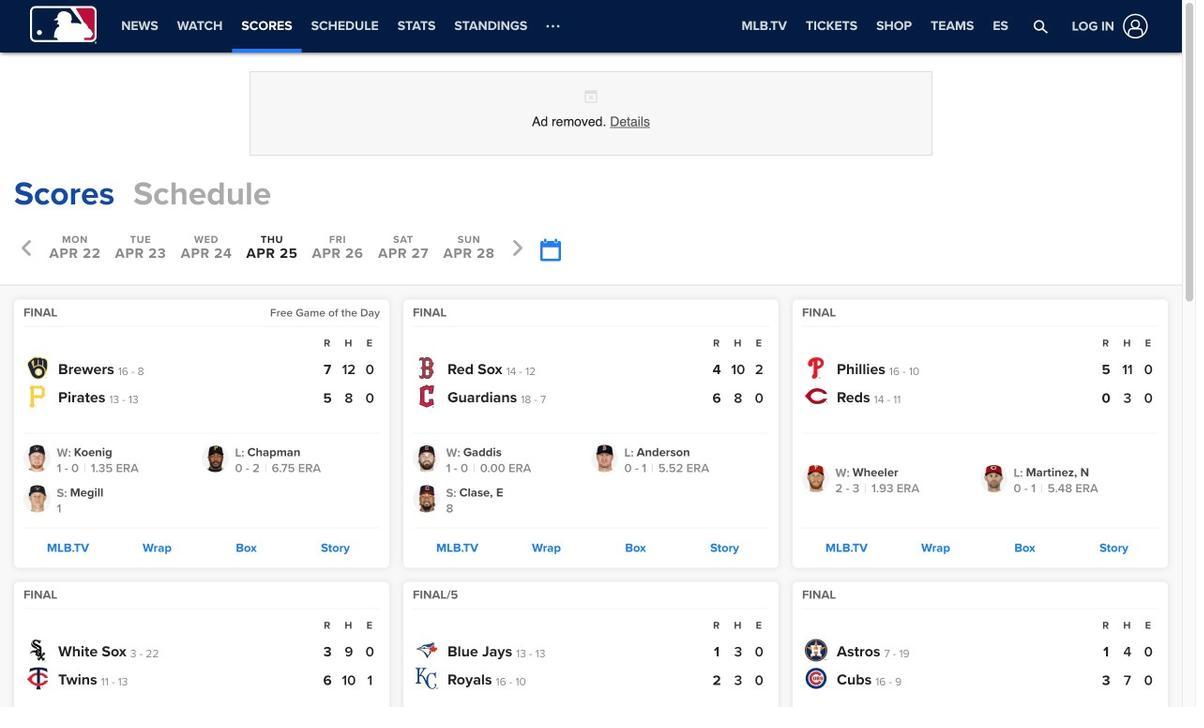 Task type: locate. For each thing, give the bounding box(es) containing it.
phillies image
[[805, 357, 828, 380]]

pirates image
[[26, 385, 49, 408]]

chapman image
[[202, 445, 229, 473]]

secondary navigation element
[[112, 0, 537, 53]]

brewers image
[[26, 357, 49, 380]]

blue jays image
[[416, 640, 438, 662]]

koenig image
[[23, 445, 51, 473]]

twins image
[[26, 668, 49, 690]]

royals image
[[416, 668, 438, 690]]

guardians image
[[416, 385, 438, 408]]

anderson image
[[591, 445, 619, 473]]

advertisement element
[[250, 71, 933, 156], [887, 171, 1169, 218]]

more options image
[[547, 20, 560, 33]]

1 vertical spatial advertisement element
[[887, 171, 1169, 218]]

None text field
[[540, 239, 560, 262]]

clase, e image
[[413, 486, 440, 513]]



Task type: describe. For each thing, give the bounding box(es) containing it.
red sox image
[[416, 357, 438, 380]]

tertiary navigation element
[[733, 0, 1019, 53]]

astros image
[[805, 640, 828, 662]]

martinez, n image
[[981, 466, 1008, 493]]

reds image
[[805, 385, 828, 408]]

0 vertical spatial advertisement element
[[250, 71, 933, 156]]

white sox image
[[26, 640, 49, 662]]

major league baseball image
[[30, 6, 97, 44]]

megill image
[[23, 486, 51, 513]]

gaddis image
[[413, 445, 440, 473]]

wheeler image
[[803, 466, 830, 493]]

cubs image
[[805, 668, 828, 690]]

top navigation menu bar
[[0, 0, 1183, 53]]



Task type: vqa. For each thing, say whether or not it's contained in the screenshot.
1st filter icon from right
no



